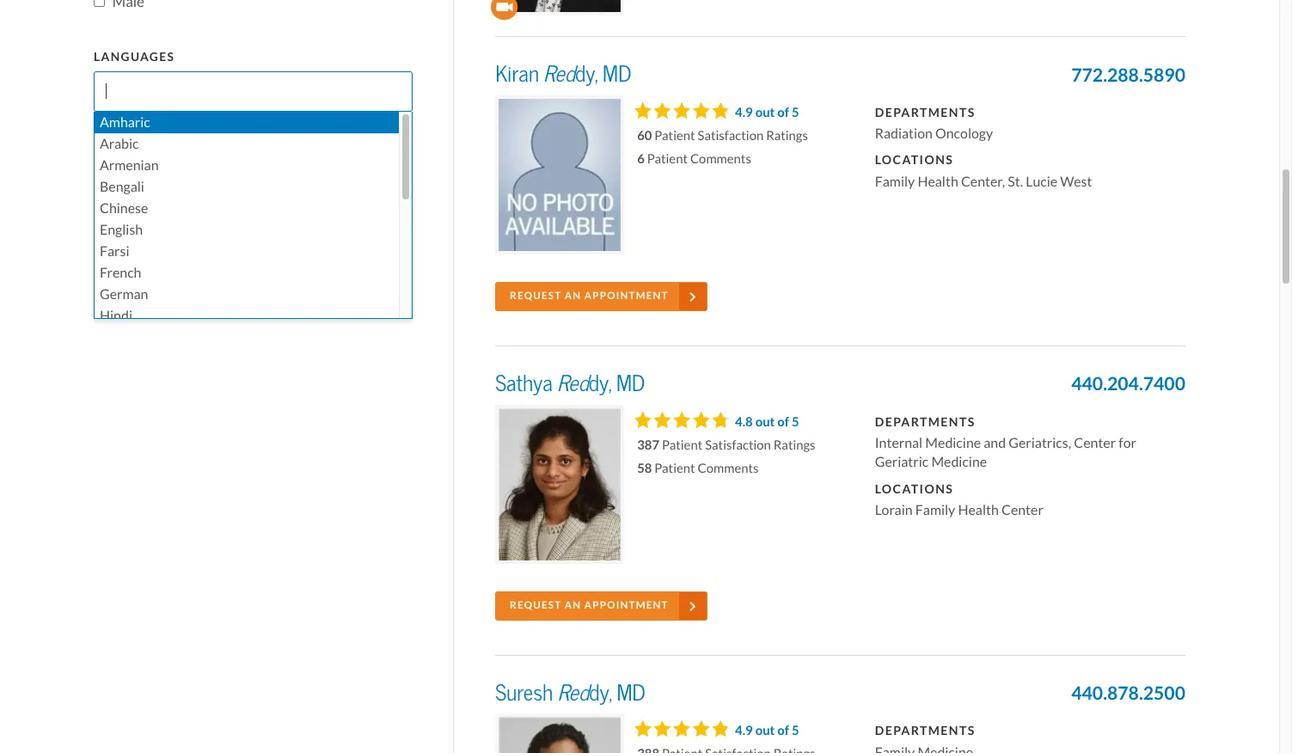 Task type: vqa. For each thing, say whether or not it's contained in the screenshot.
bottommost Ohio
no



Task type: describe. For each thing, give the bounding box(es) containing it.
star rating icons image for kiran red dy, md
[[635, 102, 728, 118]]

patient right 6
[[647, 150, 688, 167]]

patient right 387
[[662, 437, 703, 453]]

387 patient satisfaction ratings 58 patient comments
[[638, 437, 816, 476]]

772.288.5890
[[1072, 63, 1186, 87]]

family inside locations family health center, st. lucie west
[[875, 173, 915, 190]]

internal
[[875, 434, 923, 452]]

sathya <em>red</em>dy image
[[496, 405, 625, 564]]

english
[[100, 221, 143, 239]]

4.9 out of 5 for suresh red dy, md
[[736, 723, 800, 739]]

of for sathya red dy, md
[[778, 413, 790, 430]]

4.9 for kiran red dy, md
[[736, 104, 753, 120]]

appointment for sathya red dy, md
[[585, 599, 669, 611]]

center for geriatric medicine
[[875, 434, 1137, 471]]

star rating icons image for sathya red dy, md
[[635, 412, 726, 428]]

suresh red dy, md
[[496, 679, 646, 707]]

6
[[638, 150, 645, 167]]

ratings for sathya red dy, md
[[774, 437, 816, 453]]

satisfaction for sathya red dy, md
[[705, 437, 771, 453]]

request an appointment for sathya
[[510, 599, 669, 611]]

4.8 out of 5
[[736, 413, 800, 430]]

sathya red dy, md
[[496, 370, 645, 397]]

red for kiran
[[544, 60, 575, 88]]

family inside locations lorain family health center
[[916, 502, 956, 519]]

out for sathya red dy, md
[[756, 413, 775, 430]]

dy, for kiran
[[575, 60, 599, 88]]

request an appointment for kiran
[[510, 290, 669, 302]]

medicine inside center for geriatric medicine
[[932, 454, 988, 471]]

lucie
[[1026, 173, 1058, 190]]

dy, for sathya
[[589, 370, 612, 397]]

comments for kiran red dy, md
[[691, 150, 752, 167]]

star rating icons image for suresh red dy, md
[[635, 721, 728, 737]]

an for kiran
[[565, 290, 582, 302]]

amharic
[[100, 114, 150, 131]]

anita <em>red</em>dy image
[[496, 0, 625, 16]]

of for suresh red dy, md
[[778, 723, 790, 739]]

amharic arabic armenian bengali chinese english farsi french german hindi
[[100, 114, 159, 325]]

french
[[100, 264, 141, 282]]

Male checkbox
[[94, 0, 105, 7]]

md for kiran red dy, md
[[603, 60, 632, 88]]

58
[[638, 460, 652, 476]]

departments radiation oncology
[[875, 105, 994, 142]]

appointment for kiran red dy, md
[[585, 290, 669, 302]]

60 patient satisfaction ratings 6 patient comments
[[638, 127, 809, 167]]

st.
[[1008, 173, 1024, 190]]

patient right 60
[[655, 127, 696, 143]]

hindi
[[100, 307, 132, 325]]

patient right 58
[[655, 460, 696, 476]]

60
[[638, 127, 652, 143]]

and
[[984, 434, 1007, 452]]

radiation
[[875, 125, 933, 142]]

armenian
[[100, 157, 159, 174]]



Task type: locate. For each thing, give the bounding box(es) containing it.
0 vertical spatial star rating icons image
[[635, 102, 728, 118]]

center inside locations lorain family health center
[[1002, 502, 1044, 519]]

2 departments from the top
[[875, 414, 976, 430]]

440.878.2500 link
[[1072, 681, 1186, 708]]

1 vertical spatial satisfaction
[[705, 437, 771, 453]]

4.9 out of 5
[[736, 104, 800, 120], [736, 723, 800, 739]]

2 vertical spatial of
[[778, 723, 790, 739]]

request for sathya
[[510, 599, 562, 611]]

1 appointment from the top
[[585, 290, 669, 302]]

red right sathya
[[557, 370, 589, 397]]

1 vertical spatial star rating icons image
[[635, 412, 726, 428]]

0 vertical spatial medicine
[[926, 434, 982, 452]]

1 vertical spatial medicine
[[932, 454, 988, 471]]

3 star rating icons image from the top
[[635, 721, 728, 737]]

1 of from the top
[[778, 104, 790, 120]]

1 vertical spatial locations
[[875, 481, 954, 497]]

md
[[603, 60, 632, 88], [617, 370, 645, 397], [617, 679, 646, 707]]

locations family health center, st. lucie west
[[875, 153, 1093, 190]]

0 vertical spatial of
[[778, 104, 790, 120]]

request
[[510, 290, 562, 302], [510, 599, 562, 611]]

health down center for geriatric medicine
[[959, 502, 999, 519]]

ratings inside 60 patient satisfaction ratings 6 patient comments
[[767, 127, 809, 143]]

0 vertical spatial red
[[544, 60, 575, 88]]

0 vertical spatial out
[[756, 104, 775, 120]]

2 locations from the top
[[875, 481, 954, 497]]

772.288.5890 link
[[1072, 62, 1186, 89]]

2 star rating icons image from the top
[[635, 412, 726, 428]]

0 vertical spatial departments
[[875, 105, 976, 120]]

5
[[792, 104, 800, 120], [792, 413, 800, 430], [792, 723, 800, 739]]

1 5 from the top
[[792, 104, 800, 120]]

comments for sathya red dy, md
[[698, 460, 759, 476]]

red right kiran
[[544, 60, 575, 88]]

3 departments from the top
[[875, 724, 976, 739]]

2 vertical spatial dy,
[[590, 679, 613, 707]]

departments
[[875, 105, 976, 120], [875, 414, 976, 430], [875, 724, 976, 739]]

dy, right sathya
[[589, 370, 612, 397]]

suresh <em>red</em>dy image
[[496, 714, 625, 754]]

family down radiation
[[875, 173, 915, 190]]

2 appointment from the top
[[585, 599, 669, 611]]

out for kiran red dy, md
[[756, 104, 775, 120]]

2 of from the top
[[778, 413, 790, 430]]

locations inside locations family health center, st. lucie west
[[875, 153, 954, 168]]

of for kiran red dy, md
[[778, 104, 790, 120]]

departments for sathya red dy, md
[[875, 414, 976, 430]]

comments inside 60 patient satisfaction ratings 6 patient comments
[[691, 150, 752, 167]]

1 request an appointment link from the top
[[496, 282, 708, 311]]

satisfaction for kiran red dy, md
[[698, 127, 764, 143]]

0 vertical spatial request an appointment
[[510, 290, 669, 302]]

video indicator icon image
[[491, 0, 518, 20]]

chinese
[[100, 200, 148, 217]]

4.9 out of 5 link for suresh red dy, md
[[736, 723, 800, 739]]

locations inside locations lorain family health center
[[875, 481, 954, 497]]

2 request from the top
[[510, 599, 562, 611]]

0 vertical spatial locations
[[875, 153, 954, 168]]

1 request an appointment from the top
[[510, 290, 669, 302]]

1 vertical spatial departments
[[875, 414, 976, 430]]

0 vertical spatial center
[[1075, 434, 1117, 452]]

1 vertical spatial an
[[565, 599, 582, 611]]

bengali
[[100, 178, 144, 196]]

1 out from the top
[[756, 104, 775, 120]]

farsi
[[100, 243, 129, 260]]

4.8
[[736, 413, 753, 430]]

health left center,
[[918, 173, 959, 190]]

0 vertical spatial dy,
[[575, 60, 599, 88]]

1 departments from the top
[[875, 105, 976, 120]]

None text field
[[99, 73, 242, 110]]

387
[[638, 437, 660, 453]]

dy, for suresh
[[590, 679, 613, 707]]

0 vertical spatial ratings
[[767, 127, 809, 143]]

4.9 out of 5 for kiran red dy, md
[[736, 104, 800, 120]]

0 vertical spatial 4.9
[[736, 104, 753, 120]]

request an appointment link
[[496, 282, 708, 311], [496, 592, 708, 621]]

1 vertical spatial family
[[916, 502, 956, 519]]

0 vertical spatial 4.9 out of 5
[[736, 104, 800, 120]]

locations up lorain
[[875, 481, 954, 497]]

departments for suresh red dy, md
[[875, 724, 976, 739]]

satisfaction inside 60 patient satisfaction ratings 6 patient comments
[[698, 127, 764, 143]]

md for suresh red dy, md
[[617, 679, 646, 707]]

comments
[[691, 150, 752, 167], [698, 460, 759, 476]]

1 vertical spatial request
[[510, 599, 562, 611]]

comments inside 387 patient satisfaction ratings 58 patient comments
[[698, 460, 759, 476]]

satisfaction inside 387 patient satisfaction ratings 58 patient comments
[[705, 437, 771, 453]]

an
[[565, 290, 582, 302], [565, 599, 582, 611]]

kiran
[[496, 60, 539, 88]]

satisfaction
[[698, 127, 764, 143], [705, 437, 771, 453]]

comments down 4.8 at the right of page
[[698, 460, 759, 476]]

md for sathya red dy, md
[[617, 370, 645, 397]]

dy, right kiran
[[575, 60, 599, 88]]

1 vertical spatial request an appointment link
[[496, 592, 708, 621]]

family
[[875, 173, 915, 190], [916, 502, 956, 519]]

1 star rating icons image from the top
[[635, 102, 728, 118]]

1 vertical spatial 4.9 out of 5 link
[[736, 723, 800, 739]]

440.204.7400 link
[[1072, 371, 1186, 399]]

lorain
[[875, 502, 913, 519]]

0 vertical spatial satisfaction
[[698, 127, 764, 143]]

kiran <em>red</em>dy image
[[496, 95, 625, 255]]

2 vertical spatial out
[[756, 723, 775, 739]]

oncology
[[936, 125, 994, 142]]

center down center for geriatric medicine
[[1002, 502, 1044, 519]]

0 vertical spatial health
[[918, 173, 959, 190]]

center,
[[962, 173, 1006, 190]]

1 vertical spatial center
[[1002, 502, 1044, 519]]

1 vertical spatial request an appointment
[[510, 599, 669, 611]]

arabic
[[100, 135, 139, 153]]

3 out from the top
[[756, 723, 775, 739]]

1 vertical spatial 5
[[792, 413, 800, 430]]

1 vertical spatial red
[[557, 370, 589, 397]]

an for sathya
[[565, 599, 582, 611]]

out for suresh red dy, md
[[756, 723, 775, 739]]

0 vertical spatial appointment
[[585, 290, 669, 302]]

0 vertical spatial 5
[[792, 104, 800, 120]]

0 vertical spatial request
[[510, 290, 562, 302]]

for
[[1119, 434, 1137, 452]]

dy, up suresh <em>red</em>dy image
[[590, 679, 613, 707]]

of
[[778, 104, 790, 120], [778, 413, 790, 430], [778, 723, 790, 739]]

ratings inside 387 patient satisfaction ratings 58 patient comments
[[774, 437, 816, 453]]

red for suresh
[[558, 679, 590, 707]]

2 request an appointment link from the top
[[496, 592, 708, 621]]

kiran red dy, md
[[496, 60, 632, 88]]

sathya
[[496, 370, 553, 397]]

health inside locations family health center, st. lucie west
[[918, 173, 959, 190]]

4.9 for suresh red dy, md
[[736, 723, 753, 739]]

0 vertical spatial an
[[565, 290, 582, 302]]

1 vertical spatial 4.9 out of 5
[[736, 723, 800, 739]]

center
[[1075, 434, 1117, 452], [1002, 502, 1044, 519]]

appointment
[[585, 290, 669, 302], [585, 599, 669, 611]]

1 request from the top
[[510, 290, 562, 302]]

geriatric
[[875, 454, 929, 471]]

locations for lorain
[[875, 481, 954, 497]]

0 vertical spatial 4.9 out of 5 link
[[736, 104, 800, 120]]

health inside locations lorain family health center
[[959, 502, 999, 519]]

star rating icons image
[[635, 102, 728, 118], [635, 412, 726, 428], [635, 721, 728, 737]]

center left for
[[1075, 434, 1117, 452]]

ratings
[[767, 127, 809, 143], [774, 437, 816, 453]]

internal medicine and geriatrics,
[[875, 434, 1075, 452]]

1 vertical spatial comments
[[698, 460, 759, 476]]

locations down radiation
[[875, 153, 954, 168]]

3 of from the top
[[778, 723, 790, 739]]

dy,
[[575, 60, 599, 88], [589, 370, 612, 397], [590, 679, 613, 707]]

languages
[[94, 49, 175, 64]]

request an appointment link for kiran red dy, md
[[496, 282, 708, 311]]

1 4.9 out of 5 link from the top
[[736, 104, 800, 120]]

2 5 from the top
[[792, 413, 800, 430]]

1 vertical spatial health
[[959, 502, 999, 519]]

center inside center for geriatric medicine
[[1075, 434, 1117, 452]]

patient
[[655, 127, 696, 143], [647, 150, 688, 167], [662, 437, 703, 453], [655, 460, 696, 476]]

german
[[100, 286, 148, 303]]

1 horizontal spatial center
[[1075, 434, 1117, 452]]

request an appointment link for sathya red dy, md
[[496, 592, 708, 621]]

4.9 out of 5 link for kiran red dy, md
[[736, 104, 800, 120]]

1 vertical spatial of
[[778, 413, 790, 430]]

2 request an appointment from the top
[[510, 599, 669, 611]]

5 for sathya red dy, md
[[792, 413, 800, 430]]

red
[[544, 60, 575, 88], [557, 370, 589, 397], [558, 679, 590, 707]]

0 vertical spatial family
[[875, 173, 915, 190]]

locations for family
[[875, 153, 954, 168]]

out
[[756, 104, 775, 120], [756, 413, 775, 430], [756, 723, 775, 739]]

ratings for kiran red dy, md
[[767, 127, 809, 143]]

4.8 out of 5 link
[[736, 413, 800, 430]]

1 4.9 from the top
[[736, 104, 753, 120]]

1 an from the top
[[565, 290, 582, 302]]

request for kiran
[[510, 290, 562, 302]]

2 an from the top
[[565, 599, 582, 611]]

5 for kiran red dy, md
[[792, 104, 800, 120]]

440.204.7400
[[1072, 373, 1186, 396]]

locations lorain family health center
[[875, 481, 1044, 519]]

1 4.9 out of 5 from the top
[[736, 104, 800, 120]]

request an appointment
[[510, 290, 669, 302], [510, 599, 669, 611]]

2 out from the top
[[756, 413, 775, 430]]

2 vertical spatial departments
[[875, 724, 976, 739]]

1 vertical spatial dy,
[[589, 370, 612, 397]]

comments right 6
[[691, 150, 752, 167]]

4.9 out of 5 link
[[736, 104, 800, 120], [736, 723, 800, 739]]

1 locations from the top
[[875, 153, 954, 168]]

suresh
[[496, 679, 553, 707]]

2 4.9 out of 5 from the top
[[736, 723, 800, 739]]

medicine left and
[[926, 434, 982, 452]]

1 vertical spatial appointment
[[585, 599, 669, 611]]

2 vertical spatial star rating icons image
[[635, 721, 728, 737]]

0 vertical spatial comments
[[691, 150, 752, 167]]

5 for suresh red dy, md
[[792, 723, 800, 739]]

2 vertical spatial 5
[[792, 723, 800, 739]]

red for sathya
[[557, 370, 589, 397]]

1 vertical spatial out
[[756, 413, 775, 430]]

medicine
[[926, 434, 982, 452], [932, 454, 988, 471]]

red up suresh <em>red</em>dy image
[[558, 679, 590, 707]]

4.9
[[736, 104, 753, 120], [736, 723, 753, 739]]

west
[[1061, 173, 1093, 190]]

2 4.9 out of 5 link from the top
[[736, 723, 800, 739]]

440.878.2500
[[1072, 682, 1186, 706]]

2 4.9 from the top
[[736, 723, 753, 739]]

geriatrics,
[[1009, 434, 1072, 452]]

medicine down internal medicine and geriatrics,
[[932, 454, 988, 471]]

health
[[918, 173, 959, 190], [959, 502, 999, 519]]

3 5 from the top
[[792, 723, 800, 739]]

2 vertical spatial md
[[617, 679, 646, 707]]

2 vertical spatial red
[[558, 679, 590, 707]]

1 vertical spatial md
[[617, 370, 645, 397]]

0 vertical spatial request an appointment link
[[496, 282, 708, 311]]

1 vertical spatial ratings
[[774, 437, 816, 453]]

family right lorain
[[916, 502, 956, 519]]

1 vertical spatial 4.9
[[736, 723, 753, 739]]

locations
[[875, 153, 954, 168], [875, 481, 954, 497]]

0 horizontal spatial center
[[1002, 502, 1044, 519]]

departments inside departments radiation oncology
[[875, 105, 976, 120]]

0 vertical spatial md
[[603, 60, 632, 88]]



